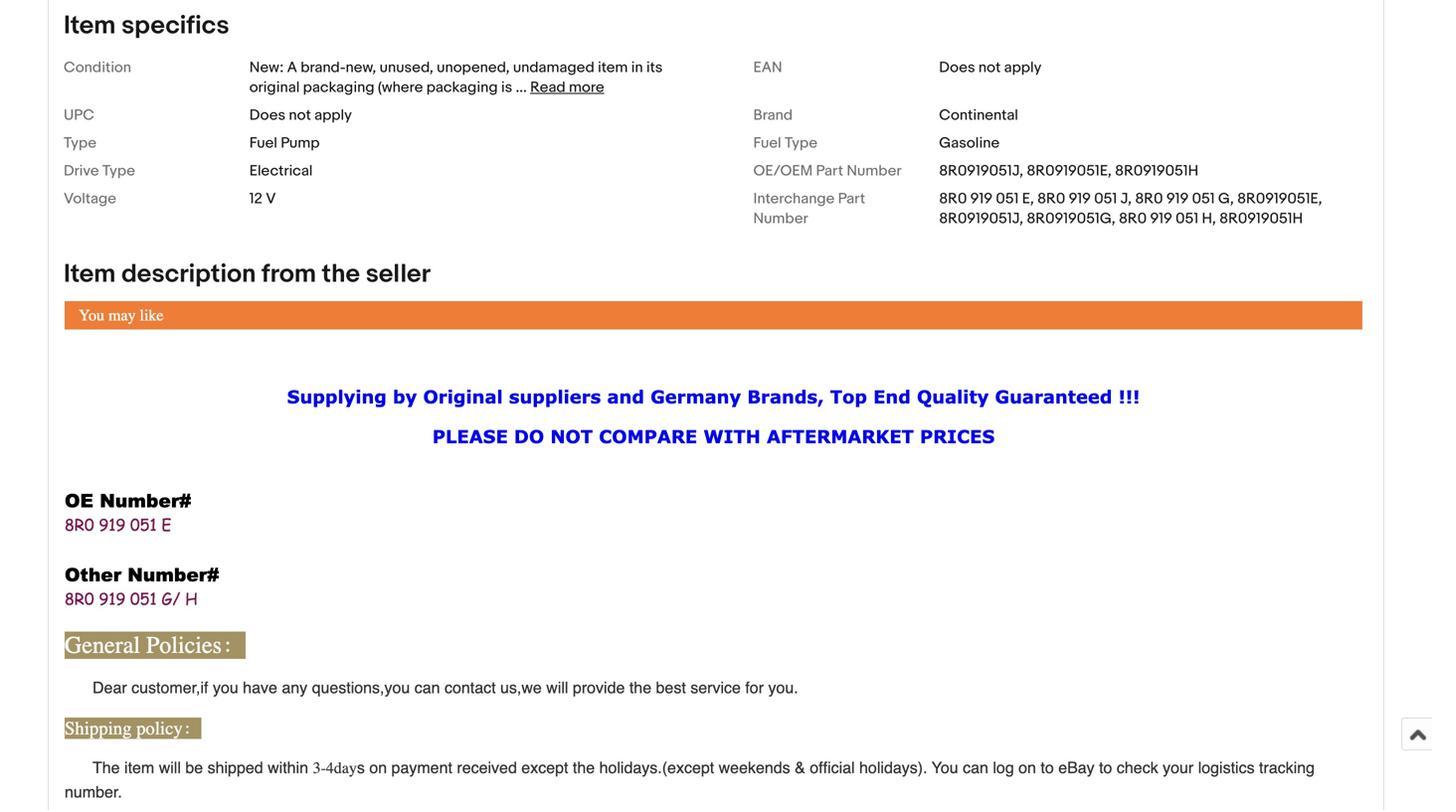 Task type: locate. For each thing, give the bounding box(es) containing it.
12
[[249, 190, 263, 208]]

8r0 right e, on the right of page
[[1037, 190, 1065, 208]]

051 left h,
[[1176, 210, 1199, 228]]

drive
[[64, 162, 99, 180]]

1 vertical spatial apply
[[314, 106, 352, 124]]

does
[[939, 58, 975, 76], [249, 106, 286, 124]]

2 fuel from the left
[[753, 134, 781, 152]]

more
[[569, 78, 604, 96]]

8r0919051e, right g,
[[1237, 190, 1322, 208]]

1 8r0919051j, from the top
[[939, 162, 1023, 180]]

0 horizontal spatial does not apply
[[249, 106, 352, 124]]

type for fuel type
[[785, 134, 818, 152]]

1 vertical spatial does not apply
[[249, 106, 352, 124]]

8r0919051h up the j,
[[1115, 162, 1199, 180]]

packaging down unopened,
[[426, 78, 498, 96]]

051 left the j,
[[1094, 190, 1117, 208]]

2 8r0919051j, from the top
[[939, 210, 1023, 228]]

does for upc
[[249, 106, 286, 124]]

number inside interchange part number
[[753, 210, 808, 228]]

condition
[[64, 58, 131, 76]]

0 vertical spatial number
[[847, 162, 902, 180]]

not up 'pump'
[[289, 106, 311, 124]]

0 horizontal spatial fuel
[[249, 134, 277, 152]]

part down oe/oem part number
[[838, 190, 865, 208]]

part inside interchange part number
[[838, 190, 865, 208]]

8r0919051e,
[[1027, 162, 1112, 180], [1237, 190, 1322, 208]]

0 horizontal spatial number
[[753, 210, 808, 228]]

919
[[970, 190, 993, 208], [1069, 190, 1091, 208], [1167, 190, 1189, 208], [1150, 210, 1172, 228]]

0 vertical spatial does not apply
[[939, 58, 1042, 76]]

number
[[847, 162, 902, 180], [753, 210, 808, 228]]

does not apply up continental
[[939, 58, 1042, 76]]

item for item specifics
[[64, 10, 116, 41]]

0 vertical spatial 8r0919051e,
[[1027, 162, 1112, 180]]

interchange
[[753, 190, 835, 208]]

part for oe/oem
[[816, 162, 843, 180]]

item for item description from the seller
[[64, 259, 116, 290]]

does up continental
[[939, 58, 975, 76]]

type
[[64, 134, 97, 152], [785, 134, 818, 152], [102, 162, 135, 180]]

0 horizontal spatial packaging
[[303, 78, 375, 96]]

type down "upc"
[[64, 134, 97, 152]]

type up oe/oem
[[785, 134, 818, 152]]

original
[[249, 78, 300, 96]]

ean
[[753, 58, 782, 76]]

1 horizontal spatial 8r0919051e,
[[1237, 190, 1322, 208]]

1 fuel from the left
[[249, 134, 277, 152]]

0 horizontal spatial 8r0919051e,
[[1027, 162, 1112, 180]]

0 vertical spatial 8r0919051h
[[1115, 162, 1199, 180]]

0 horizontal spatial 8r0919051h
[[1115, 162, 1199, 180]]

919 left e, on the right of page
[[970, 190, 993, 208]]

0 vertical spatial apply
[[1004, 58, 1042, 76]]

its
[[646, 58, 663, 76]]

apply up 'pump'
[[314, 106, 352, 124]]

0 vertical spatial item
[[64, 10, 116, 41]]

item down voltage
[[64, 259, 116, 290]]

brand
[[753, 106, 793, 124]]

8r0919051j, down e, on the right of page
[[939, 210, 1023, 228]]

1 horizontal spatial not
[[979, 58, 1001, 76]]

8r0 down the j,
[[1119, 210, 1147, 228]]

h,
[[1202, 210, 1216, 228]]

1 vertical spatial item
[[64, 259, 116, 290]]

item
[[598, 58, 628, 76]]

1 vertical spatial 8r0919051j,
[[939, 210, 1023, 228]]

8r0919051h
[[1115, 162, 1199, 180], [1220, 210, 1303, 228]]

seller
[[366, 259, 431, 290]]

part for interchange
[[838, 190, 865, 208]]

does not apply
[[939, 58, 1042, 76], [249, 106, 352, 124]]

packaging
[[303, 78, 375, 96], [426, 78, 498, 96]]

fuel up electrical
[[249, 134, 277, 152]]

1 horizontal spatial type
[[102, 162, 135, 180]]

0 horizontal spatial not
[[289, 106, 311, 124]]

v
[[266, 190, 276, 208]]

8r0919051g,
[[1027, 210, 1116, 228]]

undamaged
[[513, 58, 595, 76]]

1 horizontal spatial fuel
[[753, 134, 781, 152]]

8r0
[[939, 190, 967, 208], [1037, 190, 1065, 208], [1135, 190, 1163, 208], [1119, 210, 1147, 228]]

part up interchange part number
[[816, 162, 843, 180]]

1 vertical spatial not
[[289, 106, 311, 124]]

fuel down brand
[[753, 134, 781, 152]]

item
[[64, 10, 116, 41], [64, 259, 116, 290]]

not up continental
[[979, 58, 1001, 76]]

8r0919051e, up 8r0919051g,
[[1027, 162, 1112, 180]]

2 item from the top
[[64, 259, 116, 290]]

1 horizontal spatial packaging
[[426, 78, 498, 96]]

not for ean
[[979, 58, 1001, 76]]

continental
[[939, 106, 1018, 124]]

does not apply up 'pump'
[[249, 106, 352, 124]]

item specifics
[[64, 10, 229, 41]]

0 vertical spatial does
[[939, 58, 975, 76]]

fuel
[[249, 134, 277, 152], [753, 134, 781, 152]]

0 vertical spatial not
[[979, 58, 1001, 76]]

1 horizontal spatial does
[[939, 58, 975, 76]]

12 v
[[249, 190, 276, 208]]

1 horizontal spatial 8r0919051h
[[1220, 210, 1303, 228]]

unopened,
[[437, 58, 510, 76]]

fuel pump
[[249, 134, 320, 152]]

not
[[979, 58, 1001, 76], [289, 106, 311, 124]]

8r0919051h inside 8r0 919 051 e, 8r0 919 051 j, 8r0 919 051 g, 8r0919051e, 8r0919051j, 8r0919051g, 8r0 919 051 h, 8r0919051h
[[1220, 210, 1303, 228]]

new,
[[346, 58, 376, 76]]

oe/oem part number
[[753, 162, 902, 180]]

8r0919051e, inside 8r0 919 051 e, 8r0 919 051 j, 8r0 919 051 g, 8r0919051e, 8r0919051j, 8r0919051g, 8r0 919 051 h, 8r0919051h
[[1237, 190, 1322, 208]]

interchange part number
[[753, 190, 865, 228]]

packaging down brand-
[[303, 78, 375, 96]]

number down "interchange"
[[753, 210, 808, 228]]

fuel type
[[753, 134, 818, 152]]

1 horizontal spatial apply
[[1004, 58, 1042, 76]]

2 horizontal spatial type
[[785, 134, 818, 152]]

1 horizontal spatial does not apply
[[939, 58, 1042, 76]]

part
[[816, 162, 843, 180], [838, 190, 865, 208]]

0 horizontal spatial apply
[[314, 106, 352, 124]]

1 horizontal spatial number
[[847, 162, 902, 180]]

1 vertical spatial does
[[249, 106, 286, 124]]

drive type
[[64, 162, 135, 180]]

1 vertical spatial number
[[753, 210, 808, 228]]

item up condition
[[64, 10, 116, 41]]

does down original
[[249, 106, 286, 124]]

8r0919051h down g,
[[1220, 210, 1303, 228]]

description
[[121, 259, 256, 290]]

1 item from the top
[[64, 10, 116, 41]]

...
[[516, 78, 527, 96]]

number up interchange part number
[[847, 162, 902, 180]]

apply
[[1004, 58, 1042, 76], [314, 106, 352, 124]]

8r0 right the j,
[[1135, 190, 1163, 208]]

1 vertical spatial 8r0919051e,
[[1237, 190, 1322, 208]]

1 vertical spatial part
[[838, 190, 865, 208]]

g,
[[1218, 190, 1234, 208]]

type right drive
[[102, 162, 135, 180]]

does for ean
[[939, 58, 975, 76]]

8r0919051j,
[[939, 162, 1023, 180], [939, 210, 1023, 228]]

0 vertical spatial part
[[816, 162, 843, 180]]

apply up continental
[[1004, 58, 1042, 76]]

0 vertical spatial 8r0919051j,
[[939, 162, 1023, 180]]

(where
[[378, 78, 423, 96]]

1 vertical spatial 8r0919051h
[[1220, 210, 1303, 228]]

from
[[262, 259, 316, 290]]

051
[[996, 190, 1019, 208], [1094, 190, 1117, 208], [1192, 190, 1215, 208], [1176, 210, 1199, 228]]

1 packaging from the left
[[303, 78, 375, 96]]

0 horizontal spatial does
[[249, 106, 286, 124]]

8r0919051j, down the gasoline
[[939, 162, 1023, 180]]



Task type: vqa. For each thing, say whether or not it's contained in the screenshot.


Task type: describe. For each thing, give the bounding box(es) containing it.
919 up 8r0919051g,
[[1069, 190, 1091, 208]]

8r0919051j, inside 8r0 919 051 e, 8r0 919 051 j, 8r0 919 051 g, 8r0919051e, 8r0919051j, 8r0919051g, 8r0 919 051 h, 8r0919051h
[[939, 210, 1023, 228]]

new:
[[249, 58, 284, 76]]

2 packaging from the left
[[426, 78, 498, 96]]

919 left g,
[[1167, 190, 1189, 208]]

oe/oem
[[753, 162, 813, 180]]

apply for ean
[[1004, 58, 1042, 76]]

919 left h,
[[1150, 210, 1172, 228]]

j,
[[1121, 190, 1132, 208]]

new: a brand-new, unused, unopened, undamaged item in its original packaging (where packaging is ...
[[249, 58, 663, 96]]

read
[[530, 78, 566, 96]]

fuel for fuel type
[[753, 134, 781, 152]]

number for oe/oem part number
[[847, 162, 902, 180]]

pump
[[281, 134, 320, 152]]

specifics
[[121, 10, 229, 41]]

does not apply for ean
[[939, 58, 1042, 76]]

number for interchange part number
[[753, 210, 808, 228]]

electrical
[[249, 162, 313, 180]]

voltage
[[64, 190, 116, 208]]

0 horizontal spatial type
[[64, 134, 97, 152]]

a
[[287, 58, 297, 76]]

gasoline
[[939, 134, 1000, 152]]

8r0919051j, 8r0919051e, 8r0919051h
[[939, 162, 1199, 180]]

not for upc
[[289, 106, 311, 124]]

item description from the seller
[[64, 259, 431, 290]]

e,
[[1022, 190, 1034, 208]]

read more button
[[530, 78, 604, 96]]

apply for upc
[[314, 106, 352, 124]]

upc
[[64, 106, 94, 124]]

type for drive type
[[102, 162, 135, 180]]

does not apply for upc
[[249, 106, 352, 124]]

051 up h,
[[1192, 190, 1215, 208]]

8r0 919 051 e, 8r0 919 051 j, 8r0 919 051 g, 8r0919051e, 8r0919051j, 8r0919051g, 8r0 919 051 h, 8r0919051h
[[939, 190, 1322, 228]]

brand-
[[301, 58, 346, 76]]

read more
[[530, 78, 604, 96]]

is
[[501, 78, 512, 96]]

8r0 down the gasoline
[[939, 190, 967, 208]]

in
[[631, 58, 643, 76]]

051 left e, on the right of page
[[996, 190, 1019, 208]]

unused,
[[380, 58, 433, 76]]

fuel for fuel pump
[[249, 134, 277, 152]]

the
[[322, 259, 360, 290]]



